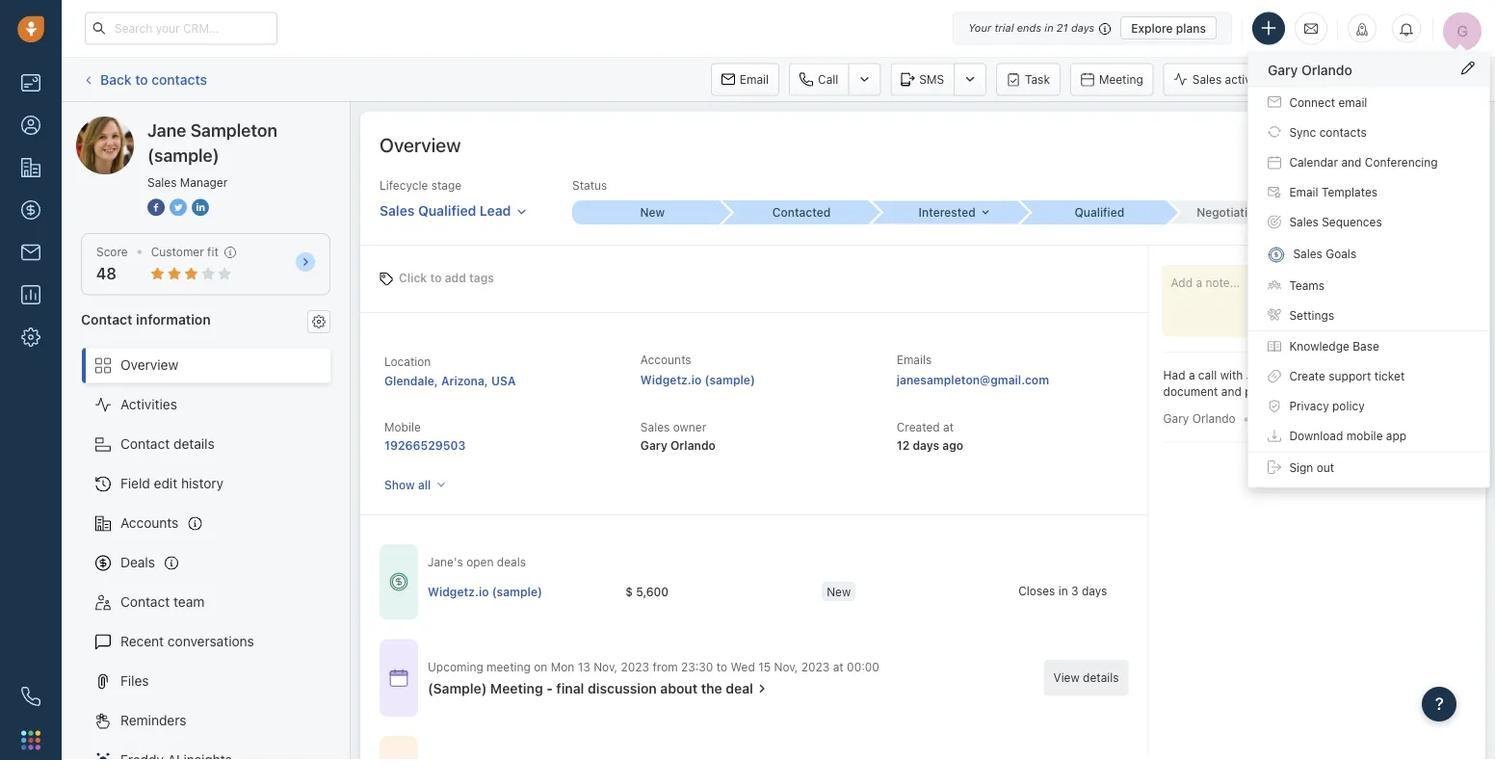 Task type: describe. For each thing, give the bounding box(es) containing it.
1 2023 from the left
[[621, 660, 649, 673]]

usa
[[491, 374, 516, 387]]

reminders
[[120, 713, 186, 728]]

48
[[96, 265, 116, 283]]

widgetz.io inside row
[[428, 584, 489, 598]]

21
[[1057, 22, 1068, 34]]

negotiation
[[1197, 206, 1262, 219]]

jane's open deals
[[428, 556, 526, 569]]

sales for sales sequences
[[1289, 215, 1319, 229]]

created at 12 days ago
[[897, 421, 964, 452]]

$
[[625, 584, 633, 598]]

customize overview
[[1347, 138, 1456, 151]]

contacts inside gary orlando menu
[[1320, 125, 1367, 139]]

open
[[466, 556, 494, 569]]

svg image for email templates
[[1268, 185, 1281, 199]]

1 nov, from the left
[[594, 660, 618, 673]]

ends
[[1017, 22, 1042, 34]]

shade default image
[[1462, 61, 1475, 75]]

the inside had a call with jane. she requested the proposal document and pricing quote asap.
[[1361, 369, 1379, 382]]

1 vertical spatial at
[[833, 660, 844, 673]]

orlando inside menu
[[1302, 62, 1353, 78]]

call
[[818, 73, 839, 86]]

jane inside jane sampleton (sample)
[[147, 119, 186, 140]]

lost
[[1272, 206, 1296, 219]]

svg image for connect email
[[1268, 95, 1281, 109]]

svg image for create support ticket
[[1268, 369, 1281, 383]]

all for view
[[1309, 459, 1322, 472]]

sales for sales goals
[[1293, 247, 1323, 261]]

sync contacts
[[1289, 125, 1367, 139]]

email templates link
[[1249, 177, 1490, 207]]

field edit history
[[120, 476, 224, 491]]

customer fit
[[151, 245, 219, 259]]

16
[[1257, 412, 1270, 426]]

customize overview button
[[1318, 131, 1466, 158]]

conversations
[[168, 634, 254, 649]]

sales qualified lead
[[380, 202, 511, 218]]

freshworks switcher image
[[21, 731, 40, 750]]

0 horizontal spatial new
[[640, 206, 665, 219]]

pricing
[[1245, 385, 1282, 399]]

accounts for accounts
[[120, 515, 179, 531]]

container_wx8msf4aqz5i3rn1 image for view details
[[389, 668, 409, 688]]

create support ticket link
[[1249, 361, 1490, 391]]

sync contacts link
[[1249, 117, 1490, 147]]

status
[[572, 179, 607, 192]]

sales inside sales owner gary orlando
[[641, 421, 670, 434]]

upcoming
[[428, 660, 483, 673]]

2 vertical spatial to
[[717, 660, 728, 673]]

details for contact details
[[173, 436, 215, 452]]

16 minutes ago
[[1257, 412, 1340, 426]]

glendale, arizona, usa link
[[384, 374, 516, 387]]

task button
[[996, 63, 1061, 96]]

gary inside sales owner gary orlando
[[641, 439, 667, 452]]

negotiation / lost button
[[1168, 201, 1317, 224]]

phone element
[[12, 677, 50, 716]]

0 horizontal spatial contacts
[[152, 71, 207, 87]]

0 horizontal spatial overview
[[120, 357, 178, 373]]

0 horizontal spatial jane
[[115, 116, 144, 132]]

tags
[[469, 271, 494, 285]]

sales for sales activities
[[1193, 73, 1222, 86]]

your
[[968, 22, 992, 34]]

1 horizontal spatial in
[[1059, 583, 1068, 597]]

meeting button
[[1070, 63, 1154, 96]]

show all
[[384, 478, 431, 492]]

mobile
[[1347, 429, 1383, 443]]

back to contacts
[[100, 71, 207, 87]]

closes in 3 days
[[1019, 583, 1107, 597]]

add deal button
[[1313, 63, 1399, 96]]

phone image
[[21, 687, 40, 706]]

minutes
[[1273, 412, 1316, 426]]

lifecycle stage
[[380, 179, 462, 192]]

proposal
[[1382, 369, 1430, 382]]

teams
[[1289, 278, 1325, 292]]

svg image for knowledge base
[[1268, 339, 1281, 353]]

out
[[1317, 460, 1335, 474]]

email
[[1339, 95, 1368, 109]]

(sample)
[[428, 681, 487, 697]]

janesampleton@gmail.com
[[897, 373, 1049, 386]]

sync
[[1289, 125, 1316, 139]]

Search your CRM... text field
[[85, 12, 277, 45]]

facebook circled image
[[147, 197, 165, 217]]

contact for contact team
[[120, 594, 170, 610]]

view for view all notes
[[1279, 459, 1306, 472]]

final
[[556, 681, 584, 697]]

svg image inside teams 'link'
[[1268, 278, 1281, 292]]

2 nov, from the left
[[774, 660, 798, 673]]

qualified link
[[1019, 201, 1168, 225]]

at inside created at 12 days ago
[[943, 421, 954, 434]]

privacy policy
[[1289, 399, 1365, 413]]

score 48
[[96, 245, 128, 283]]

meeting inside button
[[1099, 73, 1143, 86]]

sign out link
[[1249, 452, 1490, 482]]

settings
[[1289, 308, 1335, 322]]

mng settings image
[[312, 315, 326, 328]]

jane sampleton (sample) up sales manager
[[115, 116, 273, 132]]

back
[[100, 71, 132, 87]]

calendar and conferencing
[[1289, 155, 1438, 169]]

3
[[1071, 583, 1079, 597]]

0 vertical spatial overview
[[380, 133, 461, 156]]

history
[[181, 476, 224, 491]]

qualified inside 'link'
[[418, 202, 476, 218]]

your trial ends in 21 days
[[968, 22, 1095, 34]]

sales goals link
[[1249, 237, 1490, 270]]

gary orlando inside menu
[[1268, 62, 1353, 78]]

overview
[[1407, 138, 1456, 151]]

arizona,
[[441, 374, 488, 387]]

upcoming meeting on mon 13 nov, 2023 from 23:30 to wed 15 nov, 2023 at 00:00
[[428, 660, 880, 673]]

connect
[[1289, 95, 1335, 109]]

-
[[547, 681, 553, 697]]

(sample) inside jane sampleton (sample)
[[147, 145, 219, 165]]

(sample) up manager
[[218, 116, 273, 132]]

to for click
[[430, 271, 442, 285]]

email for email templates
[[1289, 185, 1319, 199]]

contact information
[[81, 311, 211, 327]]

view all notes link
[[1279, 457, 1356, 474]]

sales activities
[[1193, 73, 1274, 86]]

owner
[[673, 421, 706, 434]]

download mobile app link
[[1249, 421, 1490, 451]]

19266529503 link
[[384, 439, 466, 452]]

lead
[[480, 202, 511, 218]]

jane's
[[428, 556, 463, 569]]

field
[[120, 476, 150, 491]]

twitter circled image
[[170, 197, 187, 217]]

sales for sales manager
[[147, 175, 177, 189]]

15
[[758, 660, 771, 673]]

(sample) inside accounts widgetz.io (sample)
[[705, 373, 755, 386]]

0 horizontal spatial gary orlando
[[1163, 412, 1236, 425]]

0 horizontal spatial widgetz.io (sample) link
[[428, 583, 542, 599]]

days for closes in 3 days
[[1082, 583, 1107, 597]]

score
[[96, 245, 128, 259]]

contact team
[[120, 594, 205, 610]]

explore
[[1131, 21, 1173, 35]]

email for email
[[740, 73, 769, 86]]



Task type: locate. For each thing, give the bounding box(es) containing it.
overview up lifecycle stage
[[380, 133, 461, 156]]

base
[[1353, 339, 1380, 353]]

widgetz.io (sample) link
[[641, 373, 755, 386], [428, 583, 542, 599]]

1 horizontal spatial widgetz.io
[[641, 373, 702, 386]]

gary orlando menu
[[1248, 53, 1490, 488]]

in left 3
[[1059, 583, 1068, 597]]

(sample) up owner
[[705, 373, 755, 386]]

widgetz.io (sample) link up owner
[[641, 373, 755, 386]]

2023 left 00:00
[[801, 660, 830, 673]]

created
[[897, 421, 940, 434]]

app
[[1386, 429, 1407, 443]]

email inside button
[[740, 73, 769, 86]]

days right 21
[[1071, 22, 1095, 34]]

sales sequences link
[[1249, 207, 1490, 237]]

create
[[1289, 369, 1326, 383]]

accounts inside accounts widgetz.io (sample)
[[641, 353, 691, 367]]

row
[[428, 572, 1215, 611]]

details up history
[[173, 436, 215, 452]]

1 horizontal spatial meeting
[[1099, 73, 1143, 86]]

(sample) inside row
[[492, 584, 542, 598]]

nov, right 13
[[594, 660, 618, 673]]

nov, right "15" on the bottom right of page
[[774, 660, 798, 673]]

gary orlando up connect
[[1268, 62, 1353, 78]]

svg image inside sync contacts link
[[1268, 125, 1281, 139]]

0 vertical spatial gary
[[1268, 62, 1298, 78]]

view details link
[[1044, 660, 1129, 696]]

ago right 12
[[943, 439, 964, 452]]

view all notes
[[1279, 459, 1356, 472]]

svg image
[[1268, 155, 1281, 169], [1268, 215, 1281, 229], [1268, 246, 1285, 264], [1268, 308, 1281, 322], [1268, 369, 1281, 383], [1268, 399, 1281, 413], [1268, 429, 1281, 443]]

2 2023 from the left
[[801, 660, 830, 673]]

ago
[[1319, 412, 1340, 426], [943, 439, 964, 452]]

qualified
[[418, 202, 476, 218], [1075, 206, 1125, 219]]

click to add tags
[[399, 271, 494, 285]]

sampleton
[[148, 116, 214, 132], [190, 119, 277, 140]]

1 vertical spatial view
[[1054, 671, 1080, 685]]

to left add
[[430, 271, 442, 285]]

svg image left teams
[[1268, 278, 1281, 292]]

1 vertical spatial ago
[[943, 439, 964, 452]]

1 vertical spatial gary
[[1163, 412, 1189, 425]]

linkedin circled image
[[192, 197, 209, 217]]

1 horizontal spatial the
[[1361, 369, 1379, 382]]

2 svg image from the top
[[1268, 215, 1281, 229]]

contact for contact details
[[120, 436, 170, 452]]

sales left owner
[[641, 421, 670, 434]]

plans
[[1176, 21, 1206, 35]]

0 horizontal spatial in
[[1045, 22, 1054, 34]]

4 svg image from the top
[[1268, 278, 1281, 292]]

svg image inside the sales goals "link"
[[1268, 246, 1285, 264]]

svg image inside connect email link
[[1268, 95, 1281, 109]]

1 horizontal spatial qualified
[[1075, 206, 1125, 219]]

stage
[[431, 179, 462, 192]]

days inside created at 12 days ago
[[913, 439, 940, 452]]

sales up facebook circled icon
[[147, 175, 177, 189]]

activities
[[120, 397, 177, 412]]

svg image for download mobile app
[[1268, 429, 1281, 443]]

1 vertical spatial email
[[1289, 185, 1319, 199]]

goals
[[1326, 247, 1357, 261]]

5,600
[[636, 584, 669, 598]]

contacts down email
[[1320, 125, 1367, 139]]

0 horizontal spatial widgetz.io
[[428, 584, 489, 598]]

sign
[[1289, 460, 1314, 474]]

0 horizontal spatial nov,
[[594, 660, 618, 673]]

orlando up connect email
[[1302, 62, 1353, 78]]

jane down back to contacts
[[147, 119, 186, 140]]

1 horizontal spatial contacts
[[1320, 125, 1367, 139]]

knowledge
[[1289, 339, 1350, 353]]

1 vertical spatial gary orlando
[[1163, 412, 1236, 425]]

(sample) down deals
[[492, 584, 542, 598]]

from
[[653, 660, 678, 673]]

1 horizontal spatial view
[[1279, 459, 1306, 472]]

meeting
[[1099, 73, 1143, 86], [490, 681, 543, 697]]

recent conversations
[[120, 634, 254, 649]]

deal up connect email link
[[1366, 73, 1389, 86]]

svg image inside sign out link
[[1268, 460, 1281, 474]]

(sample) up sales manager
[[147, 145, 219, 165]]

accounts up deals
[[120, 515, 179, 531]]

0 vertical spatial all
[[1309, 459, 1322, 472]]

0 horizontal spatial email
[[740, 73, 769, 86]]

1 horizontal spatial gary
[[1163, 412, 1189, 425]]

0 vertical spatial email
[[740, 73, 769, 86]]

svg image inside download mobile app link
[[1268, 429, 1281, 443]]

wed
[[731, 660, 755, 673]]

at right created
[[943, 421, 954, 434]]

with
[[1220, 369, 1243, 382]]

0 vertical spatial details
[[173, 436, 215, 452]]

templates
[[1322, 185, 1378, 199]]

1 horizontal spatial jane
[[147, 119, 186, 140]]

mobile 19266529503
[[384, 421, 466, 452]]

svg image for sales sequences
[[1268, 215, 1281, 229]]

deal
[[1366, 73, 1389, 86], [726, 681, 753, 697]]

2 horizontal spatial gary
[[1268, 62, 1298, 78]]

sampleton up manager
[[190, 119, 277, 140]]

2 horizontal spatial orlando
[[1302, 62, 1353, 78]]

1 vertical spatial meeting
[[490, 681, 543, 697]]

1 vertical spatial all
[[418, 478, 431, 492]]

0 vertical spatial deal
[[1366, 73, 1389, 86]]

meeting down meeting
[[490, 681, 543, 697]]

widgetz.io (sample) link down open
[[428, 583, 542, 599]]

1 vertical spatial widgetz.io (sample) link
[[428, 583, 542, 599]]

0 vertical spatial widgetz.io (sample) link
[[641, 373, 755, 386]]

svg image inside email templates 'link'
[[1268, 185, 1281, 199]]

connect email
[[1289, 95, 1368, 109]]

svg image inside the sales sequences link
[[1268, 215, 1281, 229]]

0 horizontal spatial gary
[[641, 439, 667, 452]]

gary up connect
[[1268, 62, 1298, 78]]

orlando down owner
[[671, 439, 716, 452]]

1 vertical spatial and
[[1221, 385, 1242, 399]]

she
[[1279, 369, 1300, 382]]

privacy
[[1289, 399, 1329, 413]]

had
[[1163, 369, 1186, 382]]

quote
[[1286, 385, 1317, 399]]

the down knowledge base 'link'
[[1361, 369, 1379, 382]]

sales
[[1193, 73, 1222, 86], [147, 175, 177, 189], [380, 202, 415, 218], [1289, 215, 1319, 229], [1293, 247, 1323, 261], [641, 421, 670, 434]]

2 svg image from the top
[[1268, 125, 1281, 139]]

0 vertical spatial contact
[[81, 311, 133, 327]]

1 horizontal spatial nov,
[[774, 660, 798, 673]]

view details
[[1054, 671, 1119, 685]]

gary down document
[[1163, 412, 1189, 425]]

contacts down search your crm... text field
[[152, 71, 207, 87]]

gary orlando down document
[[1163, 412, 1236, 425]]

view for view details
[[1054, 671, 1080, 685]]

ago inside created at 12 days ago
[[943, 439, 964, 452]]

jane.
[[1246, 369, 1276, 382]]

at left 00:00
[[833, 660, 844, 673]]

ago up download
[[1319, 412, 1340, 426]]

sales for sales qualified lead
[[380, 202, 415, 218]]

0 vertical spatial orlando
[[1302, 62, 1353, 78]]

lifecycle
[[380, 179, 428, 192]]

svg image
[[1268, 95, 1281, 109], [1268, 125, 1281, 139], [1268, 185, 1281, 199], [1268, 278, 1281, 292], [1268, 339, 1281, 353], [1268, 460, 1281, 474]]

view left the out
[[1279, 459, 1306, 472]]

2 vertical spatial contact
[[120, 594, 170, 610]]

0 horizontal spatial qualified
[[418, 202, 476, 218]]

and inside had a call with jane. she requested the proposal document and pricing quote asap.
[[1221, 385, 1242, 399]]

1 vertical spatial days
[[913, 439, 940, 452]]

and down customize
[[1342, 155, 1362, 169]]

svg image inside create support ticket link
[[1268, 369, 1281, 383]]

0 horizontal spatial 2023
[[621, 660, 649, 673]]

0 vertical spatial and
[[1342, 155, 1362, 169]]

1 vertical spatial overview
[[120, 357, 178, 373]]

1 horizontal spatial new
[[827, 584, 851, 598]]

calendar and conferencing link
[[1249, 147, 1490, 177]]

nov,
[[594, 660, 618, 673], [774, 660, 798, 673]]

2 vertical spatial days
[[1082, 583, 1107, 597]]

0 horizontal spatial view
[[1054, 671, 1080, 685]]

teams link
[[1249, 270, 1490, 300]]

and inside menu
[[1342, 155, 1362, 169]]

a
[[1189, 369, 1195, 382]]

2 vertical spatial orlando
[[671, 439, 716, 452]]

knowledge base link
[[1249, 331, 1490, 361]]

svg image down activities
[[1268, 95, 1281, 109]]

orlando down document
[[1192, 412, 1236, 425]]

widgetz.io (sample)
[[428, 584, 542, 598]]

svg image inside settings link
[[1268, 308, 1281, 322]]

1 svg image from the top
[[1268, 95, 1281, 109]]

all for show
[[418, 478, 431, 492]]

details down closes in 3 days on the right of page
[[1083, 671, 1119, 685]]

container_wx8msf4aqz5i3rn1 image for widgetz.io (sample)
[[389, 573, 409, 592]]

email image
[[1305, 21, 1318, 36]]

0 vertical spatial ago
[[1319, 412, 1340, 426]]

0 vertical spatial accounts
[[641, 353, 691, 367]]

1 vertical spatial new
[[827, 584, 851, 598]]

in left 21
[[1045, 22, 1054, 34]]

asap.
[[1320, 385, 1349, 399]]

svg image for calendar and conferencing
[[1268, 155, 1281, 169]]

2 vertical spatial gary
[[641, 439, 667, 452]]

1 horizontal spatial deal
[[1366, 73, 1389, 86]]

1 vertical spatial deal
[[726, 681, 753, 697]]

email templates
[[1289, 185, 1378, 199]]

negotiation / lost
[[1197, 206, 1296, 219]]

days for created at 12 days ago
[[913, 439, 940, 452]]

svg image for settings
[[1268, 308, 1281, 322]]

1 vertical spatial the
[[701, 681, 722, 697]]

overview
[[380, 133, 461, 156], [120, 357, 178, 373]]

task
[[1025, 73, 1050, 86]]

svg image for sync contacts
[[1268, 125, 1281, 139]]

fit
[[207, 245, 219, 259]]

click
[[399, 271, 427, 285]]

row containing closes in 3 days
[[428, 572, 1215, 611]]

contacted
[[772, 206, 831, 219]]

0 vertical spatial days
[[1071, 22, 1095, 34]]

days inside row
[[1082, 583, 1107, 597]]

email up lost
[[1289, 185, 1319, 199]]

sales up sales goals at the top of page
[[1289, 215, 1319, 229]]

svg image up the / on the top right
[[1268, 185, 1281, 199]]

6 svg image from the top
[[1268, 399, 1281, 413]]

1 horizontal spatial gary orlando
[[1268, 62, 1353, 78]]

2 horizontal spatial to
[[717, 660, 728, 673]]

meeting down explore
[[1099, 73, 1143, 86]]

3 svg image from the top
[[1268, 185, 1281, 199]]

1 vertical spatial details
[[1083, 671, 1119, 685]]

trial
[[995, 22, 1014, 34]]

manager
[[180, 175, 228, 189]]

svg image inside privacy policy link
[[1268, 399, 1281, 413]]

3 svg image from the top
[[1268, 246, 1285, 264]]

janesampleton@gmail.com link
[[897, 370, 1049, 389]]

1 vertical spatial to
[[430, 271, 442, 285]]

activities
[[1225, 73, 1274, 86]]

0 vertical spatial view
[[1279, 459, 1306, 472]]

deal inside button
[[1366, 73, 1389, 86]]

1 horizontal spatial ago
[[1319, 412, 1340, 426]]

contact up the recent
[[120, 594, 170, 610]]

gary inside menu
[[1268, 62, 1298, 78]]

svg image inside calendar and conferencing link
[[1268, 155, 1281, 169]]

0 vertical spatial in
[[1045, 22, 1054, 34]]

0 vertical spatial new
[[640, 206, 665, 219]]

days down created
[[913, 439, 940, 452]]

1 vertical spatial orlando
[[1192, 412, 1236, 425]]

mon
[[551, 660, 575, 673]]

1 horizontal spatial 2023
[[801, 660, 830, 673]]

details for view details
[[1083, 671, 1119, 685]]

4 svg image from the top
[[1268, 308, 1281, 322]]

2023 up discussion
[[621, 660, 649, 673]]

svg image left 'sign'
[[1268, 460, 1281, 474]]

add
[[445, 271, 466, 285]]

to for back
[[135, 71, 148, 87]]

orlando inside sales owner gary orlando
[[671, 439, 716, 452]]

svg image for sign out
[[1268, 460, 1281, 474]]

svg image up the jane.
[[1268, 339, 1281, 353]]

contact details
[[120, 436, 215, 452]]

ticket
[[1375, 369, 1405, 383]]

1 horizontal spatial orlando
[[1192, 412, 1236, 425]]

5 svg image from the top
[[1268, 369, 1281, 383]]

gary down accounts widgetz.io (sample)
[[641, 439, 667, 452]]

sales inside "link"
[[1293, 247, 1323, 261]]

sales up teams
[[1293, 247, 1323, 261]]

1 svg image from the top
[[1268, 155, 1281, 169]]

email button
[[711, 63, 779, 96]]

5 svg image from the top
[[1268, 339, 1281, 353]]

svg image left "sync"
[[1268, 125, 1281, 139]]

accounts for accounts widgetz.io (sample)
[[641, 353, 691, 367]]

1 vertical spatial in
[[1059, 583, 1068, 597]]

1 horizontal spatial email
[[1289, 185, 1319, 199]]

details
[[173, 436, 215, 452], [1083, 671, 1119, 685]]

container_wx8msf4aqz5i3rn1 image
[[389, 573, 409, 592], [389, 668, 409, 688], [755, 682, 769, 695]]

and down with
[[1221, 385, 1242, 399]]

widgetz.io down jane's
[[428, 584, 489, 598]]

email left the call button
[[740, 73, 769, 86]]

customer
[[151, 245, 204, 259]]

1 horizontal spatial to
[[430, 271, 442, 285]]

0 vertical spatial at
[[943, 421, 954, 434]]

1 horizontal spatial details
[[1083, 671, 1119, 685]]

the down 23:30 at the bottom left of the page
[[701, 681, 722, 697]]

sequences
[[1322, 215, 1382, 229]]

1 horizontal spatial at
[[943, 421, 954, 434]]

interested
[[919, 206, 976, 219]]

jane sampleton (sample) up manager
[[147, 119, 277, 165]]

conferencing
[[1365, 155, 1438, 169]]

0 vertical spatial contacts
[[152, 71, 207, 87]]

0 vertical spatial to
[[135, 71, 148, 87]]

discussion
[[588, 681, 657, 697]]

0 horizontal spatial to
[[135, 71, 148, 87]]

to right back
[[135, 71, 148, 87]]

container_wx8msf4aqz5i3rn1 image left the upcoming
[[389, 668, 409, 688]]

1 horizontal spatial and
[[1342, 155, 1362, 169]]

0 horizontal spatial accounts
[[120, 515, 179, 531]]

0 horizontal spatial orlando
[[671, 439, 716, 452]]

0 horizontal spatial deal
[[726, 681, 753, 697]]

contact down activities
[[120, 436, 170, 452]]

0 horizontal spatial details
[[173, 436, 215, 452]]

0 horizontal spatial the
[[701, 681, 722, 697]]

0 vertical spatial the
[[1361, 369, 1379, 382]]

sales inside 'link'
[[380, 202, 415, 218]]

view down closes in 3 days on the right of page
[[1054, 671, 1080, 685]]

1 vertical spatial accounts
[[120, 515, 179, 531]]

13
[[578, 660, 590, 673]]

0 vertical spatial gary orlando
[[1268, 62, 1353, 78]]

call button
[[789, 63, 848, 96]]

days right 3
[[1082, 583, 1107, 597]]

container_wx8msf4aqz5i3rn1 image down "15" on the bottom right of page
[[755, 682, 769, 695]]

widgetz.io up owner
[[641, 373, 702, 386]]

email inside 'link'
[[1289, 185, 1319, 199]]

accounts up owner
[[641, 353, 691, 367]]

0 horizontal spatial and
[[1221, 385, 1242, 399]]

sales left activities
[[1193, 73, 1222, 86]]

0 vertical spatial widgetz.io
[[641, 373, 702, 386]]

1 horizontal spatial all
[[1309, 459, 1322, 472]]

0 horizontal spatial all
[[418, 478, 431, 492]]

to left wed
[[717, 660, 728, 673]]

1 vertical spatial contacts
[[1320, 125, 1367, 139]]

interested link
[[870, 201, 1019, 224]]

svg image for privacy policy
[[1268, 399, 1281, 413]]

container_wx8msf4aqz5i3rn1 image left widgetz.io (sample)
[[389, 573, 409, 592]]

sales down lifecycle
[[380, 202, 415, 218]]

overview up activities
[[120, 357, 178, 373]]

jane down back
[[115, 116, 144, 132]]

svg image inside knowledge base 'link'
[[1268, 339, 1281, 353]]

0 horizontal spatial meeting
[[490, 681, 543, 697]]

0 vertical spatial meeting
[[1099, 73, 1143, 86]]

call link
[[789, 63, 848, 96]]

emails janesampleton@gmail.com
[[897, 353, 1049, 386]]

information
[[136, 311, 211, 327]]

0 horizontal spatial at
[[833, 660, 844, 673]]

contact down 48 button
[[81, 311, 133, 327]]

contact for contact information
[[81, 311, 133, 327]]

6 svg image from the top
[[1268, 460, 1281, 474]]

deal down wed
[[726, 681, 753, 697]]

7 svg image from the top
[[1268, 429, 1281, 443]]

19266529503
[[384, 439, 466, 452]]

connect email link
[[1249, 87, 1490, 117]]

1 vertical spatial widgetz.io
[[428, 584, 489, 598]]

create support ticket
[[1289, 369, 1405, 383]]

1 vertical spatial contact
[[120, 436, 170, 452]]

widgetz.io inside accounts widgetz.io (sample)
[[641, 373, 702, 386]]

requested
[[1303, 369, 1358, 382]]

1 horizontal spatial widgetz.io (sample) link
[[641, 373, 755, 386]]

sampleton down back to contacts
[[148, 116, 214, 132]]



Task type: vqa. For each thing, say whether or not it's contained in the screenshot.
'menu' containing Add column to the right
no



